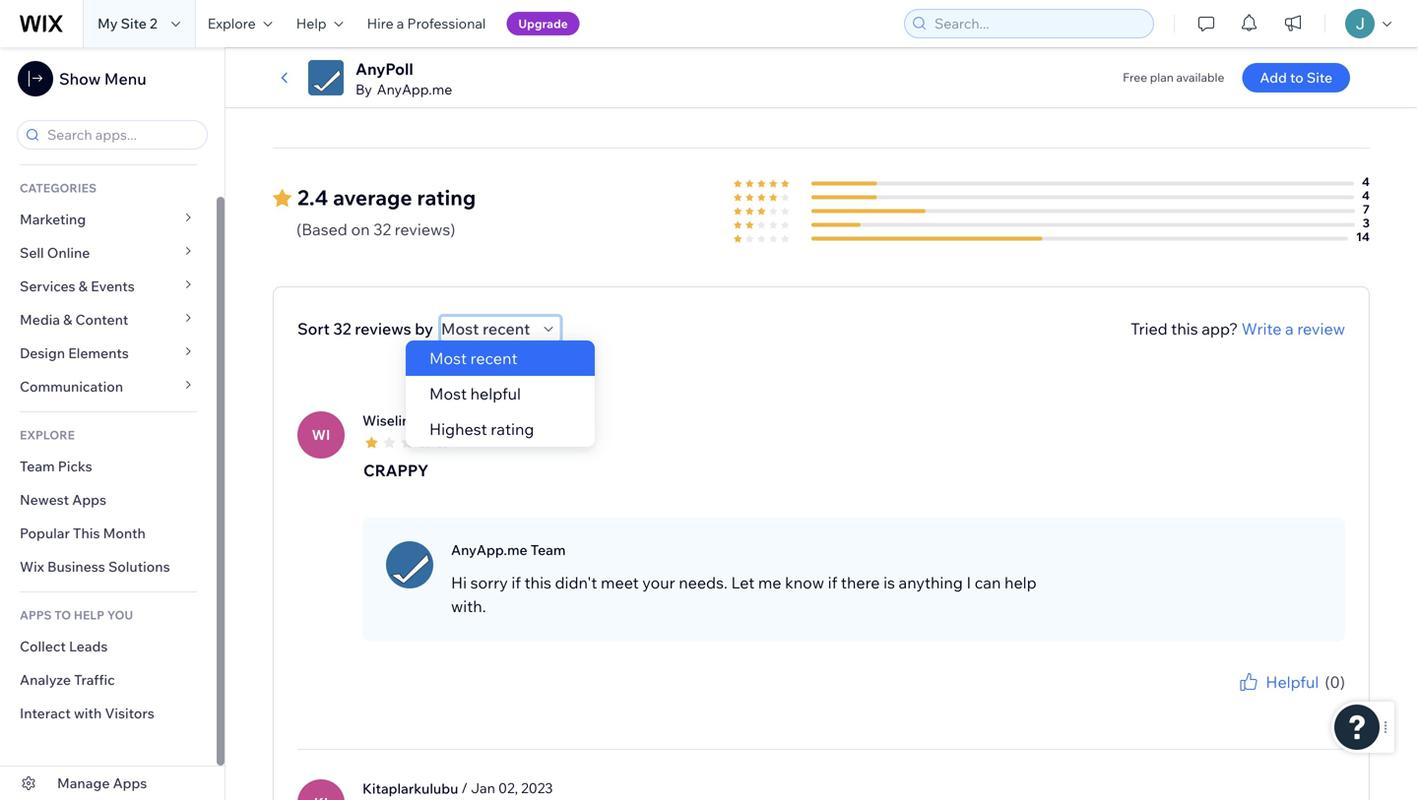Task type: vqa. For each thing, say whether or not it's contained in the screenshot.
Collect Leads link on the left
yes



Task type: locate. For each thing, give the bounding box(es) containing it.
most recent for most recent button
[[441, 319, 530, 339]]

menu
[[104, 69, 146, 89]]

services & events
[[20, 278, 135, 295]]

popular this month
[[20, 525, 146, 542]]

sort
[[298, 319, 330, 339]]

month
[[103, 525, 146, 542]]

elements
[[68, 345, 129, 362]]

most recent option
[[406, 341, 595, 376]]

0 horizontal spatial &
[[63, 311, 72, 329]]

0 vertical spatial recent
[[483, 319, 530, 339]]

anypoll
[[356, 59, 414, 79]]

2023 right 02,
[[521, 780, 553, 798]]

wi
[[312, 427, 330, 444]]

your right meet
[[643, 573, 675, 593]]

manage apps
[[57, 775, 147, 793]]

recent down most recent button
[[470, 349, 518, 368]]

collect leads link
[[0, 630, 217, 664]]

0 vertical spatial this
[[1172, 319, 1199, 339]]

4 up 3
[[1362, 188, 1370, 203]]

1 vertical spatial 32
[[333, 319, 351, 339]]

apps right manage at the bottom
[[113, 775, 147, 793]]

team down explore
[[20, 458, 55, 475]]

jan inside wiselinks2 / jan 04, 2023
[[445, 412, 469, 429]]

team picks
[[20, 458, 92, 475]]

a inside hire a professional link
[[397, 15, 404, 32]]

& left the events
[[79, 278, 88, 295]]

apps
[[20, 608, 52, 623]]

recent inside most recent option
[[470, 349, 518, 368]]

my
[[98, 15, 118, 32]]

tried this app? write a review
[[1131, 319, 1346, 339]]

help
[[296, 15, 327, 32]]

kitaplarkulubu / jan 02, 2023
[[363, 780, 553, 798]]

apps to help you
[[20, 608, 133, 623]]

anypoll logo image
[[308, 60, 344, 96]]

with.
[[451, 597, 486, 617]]

a
[[397, 15, 404, 32], [1286, 319, 1294, 339]]

0 horizontal spatial if
[[512, 573, 521, 593]]

anyapp.me down anypoll
[[377, 81, 452, 98]]

0 vertical spatial jan
[[445, 412, 469, 429]]

Search... field
[[929, 10, 1148, 37]]

newest apps link
[[0, 484, 217, 517]]

available
[[1177, 70, 1225, 85]]

recent
[[483, 319, 530, 339], [470, 349, 518, 368]]

most recent for most recent option
[[429, 349, 518, 368]]

reviews
[[355, 319, 411, 339]]

rating up the reviews)
[[417, 185, 476, 211]]

help button
[[284, 0, 355, 47]]

0 vertical spatial site
[[121, 15, 147, 32]]

0 vertical spatial most recent
[[441, 319, 530, 339]]

team up didn't
[[531, 542, 566, 559]]

most recent inside option
[[429, 349, 518, 368]]

highest rating
[[429, 420, 534, 439]]

sorry
[[471, 573, 508, 593]]

1 vertical spatial &
[[63, 311, 72, 329]]

plan
[[1150, 70, 1174, 85]]

1 horizontal spatial team
[[531, 542, 566, 559]]

helpful
[[470, 384, 521, 404]]

32
[[373, 220, 391, 239], [333, 319, 351, 339]]

most down by
[[429, 349, 467, 368]]

jan
[[445, 412, 469, 429], [471, 780, 495, 798]]

jan left 04,
[[445, 412, 469, 429]]

1 horizontal spatial a
[[1286, 319, 1294, 339]]

2023 right 04,
[[496, 412, 528, 429]]

0 vertical spatial most
[[441, 319, 479, 339]]

1 vertical spatial anyapp.me
[[451, 542, 528, 559]]

wix business solutions link
[[0, 551, 217, 584]]

wix
[[20, 559, 44, 576]]

hire
[[367, 15, 394, 32]]

most up wiselinks2 / jan 04, 2023
[[429, 384, 467, 404]]

32 right sort
[[333, 319, 351, 339]]

jan left 02,
[[471, 780, 495, 798]]

site
[[121, 15, 147, 32], [1307, 69, 1333, 86]]

wix business solutions
[[20, 559, 170, 576]]

sidebar element
[[0, 47, 226, 801]]

1 4 from the top
[[1362, 175, 1370, 189]]

1 horizontal spatial this
[[1172, 319, 1199, 339]]

read more button
[[273, 65, 353, 89]]

most inside button
[[441, 319, 479, 339]]

/ left 02,
[[462, 780, 468, 798]]

a right write
[[1286, 319, 1294, 339]]

services & events link
[[0, 270, 217, 303]]

let
[[731, 573, 755, 593]]

interact
[[20, 705, 71, 723]]

0 horizontal spatial jan
[[445, 412, 469, 429]]

4 up 7
[[1362, 175, 1370, 189]]

explore
[[208, 15, 256, 32]]

write
[[1242, 319, 1282, 339]]

rating down helpful
[[491, 420, 534, 439]]

feedback
[[1294, 694, 1346, 709]]

/ inside kitaplarkulubu / jan 02, 2023
[[462, 780, 468, 798]]

me
[[758, 573, 782, 593]]

this left didn't
[[525, 573, 552, 593]]

this left app?
[[1172, 319, 1199, 339]]

1 vertical spatial most recent
[[429, 349, 518, 368]]

show
[[59, 69, 101, 89]]

0 horizontal spatial site
[[121, 15, 147, 32]]

& for media
[[63, 311, 72, 329]]

0 horizontal spatial this
[[525, 573, 552, 593]]

visitors
[[105, 705, 154, 723]]

2023 inside kitaplarkulubu / jan 02, 2023
[[521, 780, 553, 798]]

site left 2
[[121, 15, 147, 32]]

/ inside wiselinks2 / jan 04, 2023
[[435, 412, 442, 429]]

popular
[[20, 525, 70, 542]]

your right 'for'
[[1267, 694, 1291, 709]]

helpful
[[1266, 673, 1319, 693]]

1 vertical spatial site
[[1307, 69, 1333, 86]]

0 vertical spatial your
[[643, 573, 675, 593]]

1 horizontal spatial if
[[828, 573, 838, 593]]

0 horizontal spatial 32
[[333, 319, 351, 339]]

1 vertical spatial this
[[525, 573, 552, 593]]

1 horizontal spatial rating
[[491, 420, 534, 439]]

1 vertical spatial 2023
[[521, 780, 553, 798]]

1 horizontal spatial &
[[79, 278, 88, 295]]

0 vertical spatial rating
[[417, 185, 476, 211]]

Search apps... field
[[41, 121, 201, 149]]

list box
[[406, 341, 595, 447]]

0 horizontal spatial your
[[643, 573, 675, 593]]

2.4
[[298, 185, 328, 211]]

this
[[1172, 319, 1199, 339], [525, 573, 552, 593]]

1 vertical spatial most
[[429, 349, 467, 368]]

1 horizontal spatial your
[[1267, 694, 1291, 709]]

recent up most recent option
[[483, 319, 530, 339]]

1 horizontal spatial site
[[1307, 69, 1333, 86]]

32 right on
[[373, 220, 391, 239]]

0 horizontal spatial apps
[[72, 492, 106, 509]]

/ right wiselinks2
[[435, 412, 442, 429]]

1 vertical spatial rating
[[491, 420, 534, 439]]

most right by
[[441, 319, 479, 339]]

/ for / jan 02, 2023
[[462, 780, 468, 798]]

most recent inside button
[[441, 319, 530, 339]]

hi sorry if this didn't meet your needs. let me know if there is anything i can help with.
[[451, 573, 1037, 617]]

design elements
[[20, 345, 129, 362]]

marketing
[[20, 211, 86, 228]]

sort 32 reviews by
[[298, 319, 433, 339]]

(based
[[297, 220, 348, 239]]

a right hire
[[397, 15, 404, 32]]

most recent up most helpful
[[429, 349, 518, 368]]

hire a professional
[[367, 15, 486, 32]]

site right to
[[1307, 69, 1333, 86]]

1 horizontal spatial jan
[[471, 780, 495, 798]]

2023 inside wiselinks2 / jan 04, 2023
[[496, 412, 528, 429]]

help
[[74, 608, 104, 623]]

0 vertical spatial &
[[79, 278, 88, 295]]

1 vertical spatial recent
[[470, 349, 518, 368]]

jan inside kitaplarkulubu / jan 02, 2023
[[471, 780, 495, 798]]

free
[[1123, 70, 1148, 85]]

0 vertical spatial 2023
[[496, 412, 528, 429]]

0 horizontal spatial a
[[397, 15, 404, 32]]

anyapp.me team
[[451, 542, 566, 559]]

0 vertical spatial team
[[20, 458, 55, 475]]

1 horizontal spatial 32
[[373, 220, 391, 239]]

1 vertical spatial your
[[1267, 694, 1291, 709]]

anyapp.me up sorry
[[451, 542, 528, 559]]

2.4 average rating
[[298, 185, 476, 211]]

interact with visitors
[[20, 705, 154, 723]]

0 horizontal spatial team
[[20, 458, 55, 475]]

0 horizontal spatial /
[[435, 412, 442, 429]]

anyapp.me
[[377, 81, 452, 98], [451, 542, 528, 559]]

apps up "this"
[[72, 492, 106, 509]]

a n image
[[386, 542, 433, 589]]

hire a professional link
[[355, 0, 498, 47]]

content
[[75, 311, 128, 329]]

list box containing most recent
[[406, 341, 595, 447]]

explore
[[20, 428, 75, 443]]

0 vertical spatial /
[[435, 412, 442, 429]]

1 horizontal spatial /
[[462, 780, 468, 798]]

recent inside most recent button
[[483, 319, 530, 339]]

your
[[643, 573, 675, 593], [1267, 694, 1291, 709]]

you
[[1226, 694, 1246, 709]]

if left the there
[[828, 573, 838, 593]]

this
[[73, 525, 100, 542]]

anyapp.me inside "anypoll by anyapp.me"
[[377, 81, 452, 98]]

0 vertical spatial anyapp.me
[[377, 81, 452, 98]]

1 vertical spatial /
[[462, 780, 468, 798]]

0 vertical spatial a
[[397, 15, 404, 32]]

1 vertical spatial jan
[[471, 780, 495, 798]]

design
[[20, 345, 65, 362]]

& right media
[[63, 311, 72, 329]]

most recent up most recent option
[[441, 319, 530, 339]]

1 horizontal spatial apps
[[113, 775, 147, 793]]

write a review button
[[1242, 317, 1346, 341]]

didn't
[[555, 573, 597, 593]]

if right sorry
[[512, 573, 521, 593]]

2023
[[496, 412, 528, 429], [521, 780, 553, 798]]

most inside option
[[429, 349, 467, 368]]

0 vertical spatial apps
[[72, 492, 106, 509]]

apps
[[72, 492, 106, 509], [113, 775, 147, 793]]

1 vertical spatial apps
[[113, 775, 147, 793]]



Task type: describe. For each thing, give the bounding box(es) containing it.
by
[[356, 81, 372, 98]]

14
[[1356, 230, 1370, 245]]

thank you for your feedback
[[1189, 694, 1346, 709]]

1 if from the left
[[512, 573, 521, 593]]

2
[[150, 15, 157, 32]]

recent for most recent option
[[470, 349, 518, 368]]

wiselinks2
[[363, 412, 432, 429]]

for
[[1249, 694, 1264, 709]]

this inside hi sorry if this didn't meet your needs. let me know if there is anything i can help with.
[[525, 573, 552, 593]]

1 vertical spatial a
[[1286, 319, 1294, 339]]

most for most recent option
[[429, 349, 467, 368]]

with
[[74, 705, 102, 723]]

collect
[[20, 638, 66, 656]]

you
[[107, 608, 133, 623]]

leads
[[69, 638, 108, 656]]

sell
[[20, 244, 44, 262]]

show menu
[[59, 69, 146, 89]]

04,
[[472, 412, 493, 429]]

analyze traffic
[[20, 672, 115, 689]]

tried
[[1131, 319, 1168, 339]]

sell online link
[[0, 236, 217, 270]]

categories
[[20, 181, 97, 196]]

crappy
[[364, 461, 429, 481]]

jan for 02,
[[471, 780, 495, 798]]

add to site button
[[1243, 63, 1351, 93]]

manage apps link
[[0, 767, 225, 801]]

needs.
[[679, 573, 728, 593]]

upgrade button
[[507, 12, 580, 35]]

& for services
[[79, 278, 88, 295]]

7
[[1363, 202, 1370, 217]]

communication
[[20, 378, 126, 396]]

design elements link
[[0, 337, 217, 370]]

team inside sidebar element
[[20, 458, 55, 475]]

anything
[[899, 573, 963, 593]]

most for most recent button
[[441, 319, 479, 339]]

your inside hi sorry if this didn't meet your needs. let me know if there is anything i can help with.
[[643, 573, 675, 593]]

anypoll by anyapp.me
[[356, 59, 452, 98]]

analyze
[[20, 672, 71, 689]]

popular this month link
[[0, 517, 217, 551]]

help
[[1005, 573, 1037, 593]]

business
[[47, 559, 105, 576]]

by
[[415, 319, 433, 339]]

2023 for wiselinks2 / jan 04, 2023
[[496, 412, 528, 429]]

read more
[[273, 67, 353, 87]]

highest
[[429, 420, 487, 439]]

recent for most recent button
[[483, 319, 530, 339]]

average
[[333, 185, 412, 211]]

interact with visitors link
[[0, 697, 217, 731]]

upgrade
[[519, 16, 568, 31]]

to
[[54, 608, 71, 623]]

2 vertical spatial most
[[429, 384, 467, 404]]

apps for newest apps
[[72, 492, 106, 509]]

apps for manage apps
[[113, 775, 147, 793]]

review
[[1298, 319, 1346, 339]]

collect leads
[[20, 638, 108, 656]]

media & content link
[[0, 303, 217, 337]]

helpful button
[[1237, 671, 1319, 694]]

jan for 04,
[[445, 412, 469, 429]]

communication link
[[0, 370, 217, 404]]

picks
[[58, 458, 92, 475]]

online
[[47, 244, 90, 262]]

solutions
[[108, 559, 170, 576]]

1 vertical spatial team
[[531, 542, 566, 559]]

wiselinks2 / jan 04, 2023
[[363, 412, 528, 429]]

professional
[[407, 15, 486, 32]]

(0)
[[1325, 673, 1346, 693]]

media & content
[[20, 311, 128, 329]]

sell online
[[20, 244, 90, 262]]

site inside button
[[1307, 69, 1333, 86]]

2023 for kitaplarkulubu / jan 02, 2023
[[521, 780, 553, 798]]

marketing link
[[0, 203, 217, 236]]

meet
[[601, 573, 639, 593]]

0 horizontal spatial rating
[[417, 185, 476, 211]]

on
[[351, 220, 370, 239]]

most recent button
[[441, 317, 560, 341]]

reviews)
[[395, 220, 456, 239]]

(based on 32 reviews)
[[297, 220, 456, 239]]

2 if from the left
[[828, 573, 838, 593]]

can
[[975, 573, 1001, 593]]

newest
[[20, 492, 69, 509]]

2 4 from the top
[[1362, 188, 1370, 203]]

analyze traffic link
[[0, 664, 217, 697]]

/ for / jan 04, 2023
[[435, 412, 442, 429]]

3
[[1363, 216, 1370, 231]]

read
[[273, 67, 311, 87]]

kitaplarkulubu
[[363, 781, 458, 798]]

free plan available
[[1123, 70, 1225, 85]]

team picks link
[[0, 450, 217, 484]]

is
[[884, 573, 895, 593]]

most helpful
[[429, 384, 521, 404]]

0 vertical spatial 32
[[373, 220, 391, 239]]

manage
[[57, 775, 110, 793]]

there
[[841, 573, 880, 593]]



